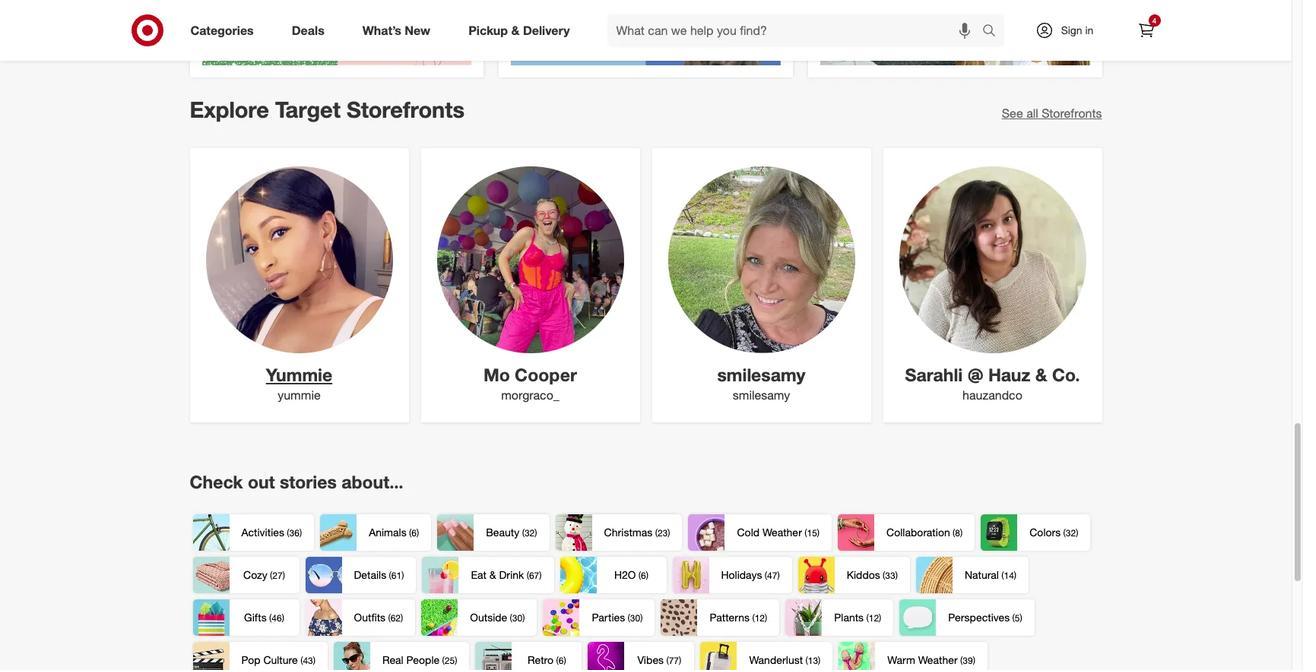 Task type: vqa. For each thing, say whether or not it's contained in the screenshot.


Task type: locate. For each thing, give the bounding box(es) containing it.
( right 'wanderlust'
[[806, 655, 808, 667]]

kiddos
[[847, 569, 880, 582]]

) inside outfits ( 62 )
[[401, 613, 403, 624]]

1 horizontal spatial storefronts
[[1042, 106, 1102, 121]]

profile image for creator image for sarahli
[[899, 166, 1086, 353]]

( right cold
[[805, 528, 807, 539]]

0 horizontal spatial 30
[[512, 613, 523, 624]]

perspectives
[[948, 611, 1010, 624]]

( right patterns
[[752, 613, 755, 624]]

( for beauty
[[522, 528, 525, 539]]

0 horizontal spatial &
[[490, 569, 496, 582]]

12 inside patterns ( 12 )
[[755, 613, 765, 624]]

( for animals
[[409, 528, 412, 539]]

( inside natural ( 14 )
[[1002, 570, 1004, 582]]

( for gifts
[[269, 613, 272, 624]]

13
[[808, 655, 818, 667]]

1 horizontal spatial 30
[[630, 613, 640, 624]]

( inside outfits ( 62 )
[[388, 613, 391, 624]]

gifts
[[244, 611, 267, 624]]

) inside plants ( 12 )
[[879, 613, 882, 624]]

( inside gifts ( 46 )
[[269, 613, 272, 624]]

what's new
[[363, 22, 431, 38]]

6
[[412, 528, 417, 539], [641, 570, 646, 582], [559, 655, 564, 667]]

4 profile image for creator image from the left
[[899, 166, 1086, 353]]

36
[[289, 528, 300, 539]]

) inside "retro ( 6 )"
[[564, 655, 566, 667]]

) for animals
[[417, 528, 419, 539]]

3 profile image for creator image from the left
[[668, 166, 855, 353]]

vibes ( 77 )
[[638, 654, 682, 667]]

( right beauty
[[522, 528, 525, 539]]

( right retro
[[556, 655, 559, 667]]

( inside warm weather ( 39 )
[[960, 655, 963, 667]]

people
[[406, 654, 440, 667]]

weather left 15
[[763, 526, 802, 539]]

) inside parties ( 30 )
[[640, 613, 643, 624]]

see all storefronts link
[[1002, 105, 1102, 123]]

( right natural
[[1002, 570, 1004, 582]]

( right the h2o
[[639, 570, 641, 582]]

1 vertical spatial &
[[1036, 364, 1048, 385]]

( right outfits
[[388, 613, 391, 624]]

6 right animals
[[412, 528, 417, 539]]

6 inside "retro ( 6 )"
[[559, 655, 564, 667]]

( inside patterns ( 12 )
[[752, 613, 755, 624]]

( right vibes
[[666, 655, 669, 667]]

( right parties
[[628, 613, 630, 624]]

christmas
[[604, 526, 653, 539]]

( inside cozy ( 27 )
[[270, 570, 272, 582]]

) inside cozy ( 27 )
[[283, 570, 285, 582]]

) for gifts
[[282, 613, 284, 624]]

6 for retro
[[559, 655, 564, 667]]

32 right colors
[[1066, 528, 1076, 539]]

kiddos ( 33 )
[[847, 569, 898, 582]]

( inside activities ( 36 )
[[287, 528, 289, 539]]

( inside cold weather ( 15 )
[[805, 528, 807, 539]]

6 right retro
[[559, 655, 564, 667]]

explore
[[190, 96, 269, 123]]

) for wanderlust
[[818, 655, 821, 667]]

) inside "wanderlust ( 13 )"
[[818, 655, 821, 667]]

check
[[190, 472, 243, 493]]

30 right parties
[[630, 613, 640, 624]]

1 horizontal spatial 12
[[869, 613, 879, 624]]

explore target storefronts
[[190, 96, 465, 123]]

real people ( 25 )
[[382, 654, 457, 667]]

( right animals
[[409, 528, 412, 539]]

2 12 from the left
[[869, 613, 879, 624]]

( inside "retro ( 6 )"
[[556, 655, 559, 667]]

deals link
[[279, 14, 344, 47]]

smilesamy inside smilesamy smilesamy
[[733, 388, 790, 403]]

) inside the beauty ( 32 )
[[535, 528, 537, 539]]

natural ( 14 )
[[965, 569, 1017, 582]]

( right culture
[[300, 655, 303, 667]]

8
[[955, 528, 960, 539]]

details
[[354, 569, 386, 582]]

collaboration ( 8 )
[[887, 526, 963, 539]]

) for details
[[402, 570, 404, 582]]

2 vertical spatial 6
[[559, 655, 564, 667]]

32 right beauty
[[525, 528, 535, 539]]

32
[[525, 528, 535, 539], [1066, 528, 1076, 539]]

( inside the beauty ( 32 )
[[522, 528, 525, 539]]

( inside the "details ( 61 )"
[[389, 570, 391, 582]]

( for patterns
[[752, 613, 755, 624]]

14
[[1004, 570, 1014, 582]]

weather for warm weather
[[918, 654, 958, 667]]

smilesamy
[[717, 364, 806, 385], [733, 388, 790, 403]]

1 vertical spatial weather
[[918, 654, 958, 667]]

animals ( 6 )
[[369, 526, 419, 539]]

30 for outside
[[512, 613, 523, 624]]

1 horizontal spatial &
[[511, 22, 520, 38]]

) inside pop culture ( 43 )
[[313, 655, 316, 667]]

0 horizontal spatial storefronts
[[347, 96, 465, 123]]

profile image for creator image
[[206, 166, 393, 353], [437, 166, 624, 353], [668, 166, 855, 353], [899, 166, 1086, 353]]

43
[[303, 655, 313, 667]]

( right collaboration
[[953, 528, 955, 539]]

( inside vibes ( 77 )
[[666, 655, 669, 667]]

stories
[[280, 472, 337, 493]]

( inside collaboration ( 8 )
[[953, 528, 955, 539]]

( right details
[[389, 570, 391, 582]]

1 32 from the left
[[525, 528, 535, 539]]

about...
[[342, 472, 403, 493]]

0 vertical spatial weather
[[763, 526, 802, 539]]

( for colors
[[1063, 528, 1066, 539]]

1 horizontal spatial weather
[[918, 654, 958, 667]]

( inside eat & drink ( 67 )
[[527, 570, 529, 582]]

vibes
[[638, 654, 664, 667]]

( right the "christmas" at the bottom of page
[[655, 528, 658, 539]]

27
[[272, 570, 283, 582]]

25
[[445, 655, 455, 667]]

12 right patterns
[[755, 613, 765, 624]]

What can we help you find? suggestions appear below search field
[[607, 14, 986, 47]]

( right activities
[[287, 528, 289, 539]]

( right kiddos in the bottom right of the page
[[883, 570, 885, 582]]

12
[[755, 613, 765, 624], [869, 613, 879, 624]]

warm weather ( 39 )
[[888, 654, 976, 667]]

hauz
[[989, 364, 1031, 385]]

0 horizontal spatial 12
[[755, 613, 765, 624]]

1 horizontal spatial 32
[[1066, 528, 1076, 539]]

30 inside outside ( 30 )
[[512, 613, 523, 624]]

1 vertical spatial smilesamy
[[733, 388, 790, 403]]

yummie
[[266, 364, 332, 385]]

) inside kiddos ( 33 )
[[896, 570, 898, 582]]

30 for parties
[[630, 613, 640, 624]]

storefronts for see all storefronts
[[1042, 106, 1102, 121]]

2 30 from the left
[[630, 613, 640, 624]]

1 30 from the left
[[512, 613, 523, 624]]

) inside vibes ( 77 )
[[679, 655, 682, 667]]

1 12 from the left
[[755, 613, 765, 624]]

) inside activities ( 36 )
[[300, 528, 302, 539]]

retro ( 6 )
[[528, 654, 566, 667]]

2 32 from the left
[[1066, 528, 1076, 539]]

( inside 'holidays ( 47 )'
[[765, 570, 767, 582]]

parties ( 30 )
[[592, 611, 643, 624]]

collaboration
[[887, 526, 950, 539]]

12 inside plants ( 12 )
[[869, 613, 879, 624]]

& left 'co.'
[[1036, 364, 1048, 385]]

) inside outside ( 30 )
[[523, 613, 525, 624]]

retro
[[528, 654, 554, 667]]

christmas ( 23 )
[[604, 526, 670, 539]]

profile image for creator image for mo
[[437, 166, 624, 353]]

( for activities
[[287, 528, 289, 539]]

) inside perspectives ( 5 )
[[1020, 613, 1023, 624]]

0 horizontal spatial 32
[[525, 528, 535, 539]]

) for patterns
[[765, 613, 767, 624]]

) for christmas
[[668, 528, 670, 539]]

) inside the "details ( 61 )"
[[402, 570, 404, 582]]

see
[[1002, 106, 1023, 121]]

what's
[[363, 22, 401, 38]]

30 inside parties ( 30 )
[[630, 613, 640, 624]]

6 right the h2o
[[641, 570, 646, 582]]

( right perspectives
[[1013, 613, 1015, 624]]

h2o
[[614, 569, 636, 582]]

1 profile image for creator image from the left
[[206, 166, 393, 353]]

( inside h2o ( 6 )
[[639, 570, 641, 582]]

& right eat
[[490, 569, 496, 582]]

) inside animals ( 6 )
[[417, 528, 419, 539]]

( for retro
[[556, 655, 559, 667]]

) inside natural ( 14 )
[[1014, 570, 1017, 582]]

( right outside
[[510, 613, 512, 624]]

32 for beauty
[[525, 528, 535, 539]]

( right "gifts"
[[269, 613, 272, 624]]

( for parties
[[628, 613, 630, 624]]

( inside perspectives ( 5 )
[[1013, 613, 1015, 624]]

( inside colors ( 32 )
[[1063, 528, 1066, 539]]

pickup
[[469, 22, 508, 38]]

parties
[[592, 611, 625, 624]]

( right cozy
[[270, 570, 272, 582]]

47
[[767, 570, 777, 582]]

) inside patterns ( 12 )
[[765, 613, 767, 624]]

) for activities
[[300, 528, 302, 539]]

co.
[[1052, 364, 1080, 385]]

cold
[[737, 526, 760, 539]]

( right drink
[[527, 570, 529, 582]]

&
[[511, 22, 520, 38], [1036, 364, 1048, 385], [490, 569, 496, 582]]

6 inside h2o ( 6 )
[[641, 570, 646, 582]]

( inside parties ( 30 )
[[628, 613, 630, 624]]

colors
[[1030, 526, 1061, 539]]

0 vertical spatial &
[[511, 22, 520, 38]]

(
[[287, 528, 289, 539], [409, 528, 412, 539], [522, 528, 525, 539], [655, 528, 658, 539], [805, 528, 807, 539], [953, 528, 955, 539], [1063, 528, 1066, 539], [270, 570, 272, 582], [389, 570, 391, 582], [527, 570, 529, 582], [639, 570, 641, 582], [765, 570, 767, 582], [883, 570, 885, 582], [1002, 570, 1004, 582], [269, 613, 272, 624], [388, 613, 391, 624], [510, 613, 512, 624], [628, 613, 630, 624], [752, 613, 755, 624], [866, 613, 869, 624], [1013, 613, 1015, 624], [300, 655, 303, 667], [442, 655, 445, 667], [556, 655, 559, 667], [666, 655, 669, 667], [806, 655, 808, 667], [960, 655, 963, 667]]

0 horizontal spatial weather
[[763, 526, 802, 539]]

) inside eat & drink ( 67 )
[[539, 570, 542, 582]]

& right pickup
[[511, 22, 520, 38]]

( for outfits
[[388, 613, 391, 624]]

weather left the 39
[[918, 654, 958, 667]]

( inside outside ( 30 )
[[510, 613, 512, 624]]

1 vertical spatial 6
[[641, 570, 646, 582]]

( inside kiddos ( 33 )
[[883, 570, 885, 582]]

profile image for creator image for yummie
[[206, 166, 393, 353]]

( right colors
[[1063, 528, 1066, 539]]

eat
[[471, 569, 487, 582]]

2 vertical spatial &
[[490, 569, 496, 582]]

& for eat & drink ( 67 )
[[490, 569, 496, 582]]

activities ( 36 )
[[241, 526, 302, 539]]

( down perspectives
[[960, 655, 963, 667]]

2 horizontal spatial &
[[1036, 364, 1048, 385]]

outfits
[[354, 611, 386, 624]]

( inside animals ( 6 )
[[409, 528, 412, 539]]

0 horizontal spatial 6
[[412, 528, 417, 539]]

) for colors
[[1076, 528, 1079, 539]]

( right holidays
[[765, 570, 767, 582]]

2 horizontal spatial 6
[[641, 570, 646, 582]]

( inside plants ( 12 )
[[866, 613, 869, 624]]

) inside h2o ( 6 )
[[646, 570, 649, 582]]

30
[[512, 613, 523, 624], [630, 613, 640, 624]]

) inside colors ( 32 )
[[1076, 528, 1079, 539]]

( for perspectives
[[1013, 613, 1015, 624]]

23
[[658, 528, 668, 539]]

( right plants
[[866, 613, 869, 624]]

hauzandco
[[963, 388, 1023, 403]]

1 horizontal spatial 6
[[559, 655, 564, 667]]

) inside collaboration ( 8 )
[[960, 528, 963, 539]]

30 right outside
[[512, 613, 523, 624]]

( for h2o
[[639, 570, 641, 582]]

61
[[391, 570, 402, 582]]

2 profile image for creator image from the left
[[437, 166, 624, 353]]

beauty
[[486, 526, 520, 539]]

39
[[963, 655, 973, 667]]

) inside 'holidays ( 47 )'
[[777, 570, 780, 582]]

) inside "christmas ( 23 )"
[[668, 528, 670, 539]]

12 right plants
[[869, 613, 879, 624]]

6 inside animals ( 6 )
[[412, 528, 417, 539]]

( right people
[[442, 655, 445, 667]]

32 inside colors ( 32 )
[[1066, 528, 1076, 539]]

morgraco_
[[501, 388, 560, 403]]

0 vertical spatial 6
[[412, 528, 417, 539]]

pop
[[241, 654, 260, 667]]

32 inside the beauty ( 32 )
[[525, 528, 535, 539]]

( inside "wanderlust ( 13 )"
[[806, 655, 808, 667]]

) for cozy
[[283, 570, 285, 582]]

) inside gifts ( 46 )
[[282, 613, 284, 624]]

( inside "christmas ( 23 )"
[[655, 528, 658, 539]]

67
[[529, 570, 539, 582]]

( for wanderlust
[[806, 655, 808, 667]]



Task type: describe. For each thing, give the bounding box(es) containing it.
) for parties
[[640, 613, 643, 624]]

plants
[[834, 611, 864, 624]]

) for vibes
[[679, 655, 682, 667]]

) inside "real people ( 25 )"
[[455, 655, 457, 667]]

) for collaboration
[[960, 528, 963, 539]]

target
[[275, 96, 341, 123]]

in
[[1085, 24, 1094, 36]]

33
[[885, 570, 896, 582]]

) for outfits
[[401, 613, 403, 624]]

profile image for creator image for smilesamy
[[668, 166, 855, 353]]

( for holidays
[[765, 570, 767, 582]]

12 for patterns
[[755, 613, 765, 624]]

cozy ( 27 )
[[243, 569, 285, 582]]

plants ( 12 )
[[834, 611, 882, 624]]

yummie yummie
[[266, 364, 332, 403]]

holidays ( 47 )
[[721, 569, 780, 582]]

6 for animals
[[412, 528, 417, 539]]

gifts ( 46 )
[[244, 611, 284, 624]]

pop culture ( 43 )
[[241, 654, 316, 667]]

eat & drink ( 67 )
[[471, 569, 542, 582]]

drink
[[499, 569, 524, 582]]

patterns
[[710, 611, 750, 624]]

outside
[[470, 611, 507, 624]]

what's new link
[[350, 14, 450, 47]]

warm
[[888, 654, 915, 667]]

( for natural
[[1002, 570, 1004, 582]]

h2o ( 6 )
[[614, 569, 649, 582]]

) for h2o
[[646, 570, 649, 582]]

search button
[[975, 14, 1012, 50]]

) for holidays
[[777, 570, 780, 582]]

see all storefronts
[[1002, 106, 1102, 121]]

pickup & delivery link
[[456, 14, 589, 47]]

4
[[1153, 16, 1157, 25]]

patterns ( 12 )
[[710, 611, 767, 624]]

12 for plants
[[869, 613, 879, 624]]

real
[[382, 654, 404, 667]]

the top ten | most-shared edition image
[[820, 0, 1090, 66]]

4 link
[[1130, 14, 1163, 47]]

( for vibes
[[666, 655, 669, 667]]

colors ( 32 )
[[1030, 526, 1079, 539]]

holidays
[[721, 569, 762, 582]]

( inside pop culture ( 43 )
[[300, 655, 303, 667]]

wanderlust ( 13 )
[[749, 654, 821, 667]]

77
[[669, 655, 679, 667]]

( for outside
[[510, 613, 512, 624]]

cozy
[[243, 569, 267, 582]]

) for perspectives
[[1020, 613, 1023, 624]]

all
[[1027, 106, 1039, 121]]

) for natural
[[1014, 570, 1017, 582]]

check out stories about...
[[190, 472, 403, 493]]

natural
[[965, 569, 999, 582]]

very merry holiday traditions for all. image
[[202, 0, 472, 66]]

) for kiddos
[[896, 570, 898, 582]]

sarahli
[[905, 364, 963, 385]]

15
[[807, 528, 817, 539]]

sarahli @ hauz & co. hauzandco
[[905, 364, 1080, 403]]

perspectives ( 5 )
[[948, 611, 1023, 624]]

mo
[[484, 364, 510, 385]]

pickup & delivery
[[469, 22, 570, 38]]

out
[[248, 472, 275, 493]]

( inside "real people ( 25 )"
[[442, 655, 445, 667]]

weather for cold weather
[[763, 526, 802, 539]]

outside ( 30 )
[[470, 611, 525, 624]]

every day's a celebration in december. image
[[511, 0, 781, 66]]

yummie
[[278, 388, 321, 403]]

5
[[1015, 613, 1020, 624]]

new
[[405, 22, 431, 38]]

cooper
[[515, 364, 577, 385]]

search
[[975, 24, 1012, 39]]

) for retro
[[564, 655, 566, 667]]

46
[[272, 613, 282, 624]]

( for details
[[389, 570, 391, 582]]

deals
[[292, 22, 325, 38]]

& for pickup & delivery
[[511, 22, 520, 38]]

beauty ( 32 )
[[486, 526, 537, 539]]

@
[[968, 364, 984, 385]]

culture
[[263, 654, 298, 667]]

) for beauty
[[535, 528, 537, 539]]

& inside sarahli @ hauz & co. hauzandco
[[1036, 364, 1048, 385]]

32 for colors
[[1066, 528, 1076, 539]]

( for cozy
[[270, 570, 272, 582]]

mo cooper morgraco_
[[484, 364, 577, 403]]

( for kiddos
[[883, 570, 885, 582]]

) inside warm weather ( 39 )
[[973, 655, 976, 667]]

activities
[[241, 526, 284, 539]]

delivery
[[523, 22, 570, 38]]

62
[[391, 613, 401, 624]]

sign
[[1061, 24, 1083, 36]]

( for christmas
[[655, 528, 658, 539]]

cold weather ( 15 )
[[737, 526, 820, 539]]

( for plants
[[866, 613, 869, 624]]

) for outside
[[523, 613, 525, 624]]

0 vertical spatial smilesamy
[[717, 364, 806, 385]]

) for plants
[[879, 613, 882, 624]]

storefronts for explore target storefronts
[[347, 96, 465, 123]]

) inside cold weather ( 15 )
[[817, 528, 820, 539]]

( for collaboration
[[953, 528, 955, 539]]

outfits ( 62 )
[[354, 611, 403, 624]]

6 for h2o
[[641, 570, 646, 582]]

sign in link
[[1022, 14, 1117, 47]]

categories
[[190, 22, 254, 38]]

details ( 61 )
[[354, 569, 404, 582]]

smilesamy smilesamy
[[717, 364, 806, 403]]



